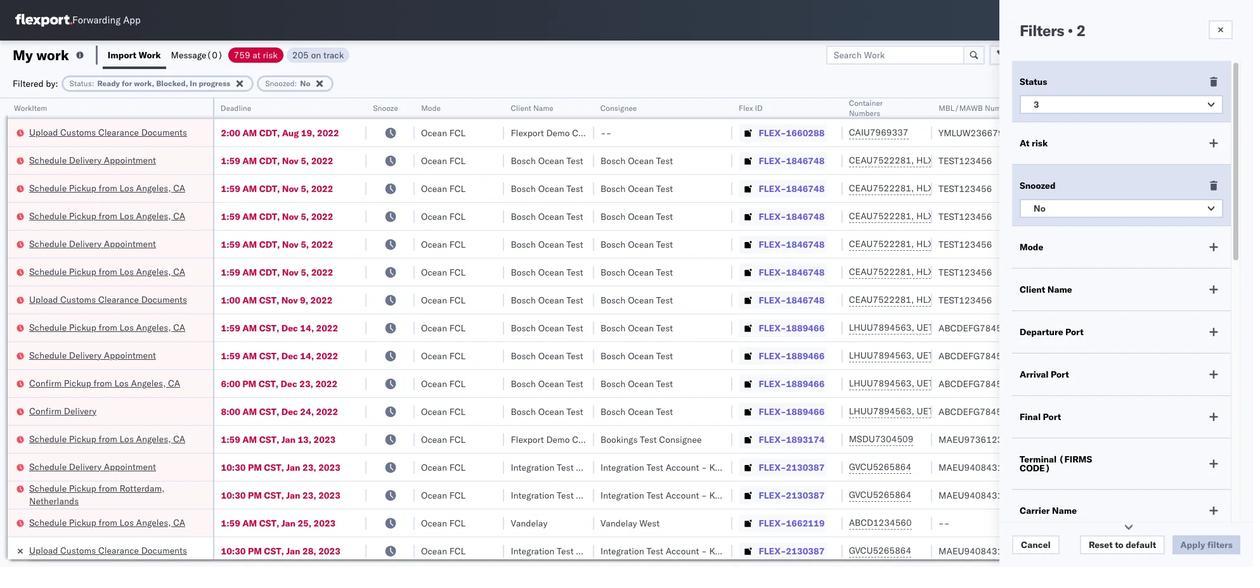 Task type: vqa. For each thing, say whether or not it's contained in the screenshot.


Task type: describe. For each thing, give the bounding box(es) containing it.
5 schedule pickup from los angeles, ca button from the top
[[29, 433, 185, 447]]

2 uetu5238478 from the top
[[917, 350, 979, 362]]

work
[[36, 46, 69, 64]]

departure
[[1020, 327, 1064, 338]]

container numbers
[[849, 98, 883, 118]]

account for schedule delivery appointment
[[666, 462, 700, 474]]

schedule pickup from los angeles, ca for "schedule pickup from los angeles, ca" link corresponding to fourth schedule pickup from los angeles, ca button from the bottom
[[29, 266, 185, 278]]

lhuu7894563, for confirm pickup from los angeles, ca
[[849, 378, 915, 390]]

15 fcl from the top
[[450, 518, 466, 530]]

name inside button
[[534, 103, 554, 113]]

aug
[[282, 127, 299, 139]]

confirm delivery button
[[29, 405, 97, 419]]

vandelay for vandelay west
[[601, 518, 637, 530]]

dec up 6:00 pm cst, dec 23, 2022
[[282, 351, 298, 362]]

6 1:59 from the top
[[221, 323, 240, 334]]

205
[[292, 49, 309, 61]]

dec for confirm delivery
[[282, 406, 298, 418]]

netherlands
[[29, 496, 79, 507]]

snooze
[[373, 103, 398, 113]]

cst, up 8:00 am cst, dec 24, 2022
[[259, 378, 279, 390]]

13 fcl from the top
[[450, 462, 466, 474]]

confirm pickup from los angeles, ca link
[[29, 377, 180, 390]]

schedule for 1st schedule pickup from los angeles, ca button
[[29, 182, 67, 194]]

upload customs clearance documents button for 2:00 am cdt, aug 19, 2022
[[29, 126, 187, 140]]

mode button
[[415, 101, 492, 114]]

ceau7522281, hlxu6269489, hlxu8034992 for fourth schedule pickup from los angeles, ca button from the bottom
[[849, 266, 1046, 278]]

3 account from the top
[[666, 546, 700, 557]]

2:00
[[221, 127, 240, 139]]

3 maeu9408431 from the top
[[939, 546, 1003, 557]]

blocked,
[[156, 78, 188, 88]]

delivery for 4th schedule delivery appointment button from the top of the page
[[69, 462, 102, 473]]

10:30 pm cst, jan 28, 2023
[[221, 546, 341, 557]]

flex-1662119
[[759, 518, 825, 530]]

5 ceau7522281, from the top
[[849, 266, 915, 278]]

schedule delivery appointment for 4th schedule delivery appointment button from the bottom
[[29, 155, 156, 166]]

15 ocean fcl from the top
[[421, 518, 466, 530]]

schedule for 1st schedule pickup from los angeles, ca button from the bottom
[[29, 517, 67, 529]]

3 10:30 from the top
[[221, 546, 246, 557]]

resize handle column header for deadline 'button'
[[351, 98, 367, 568]]

schedule for 4th schedule delivery appointment button from the top of the page
[[29, 462, 67, 473]]

2 ceau7522281, from the top
[[849, 183, 915, 194]]

los inside button
[[114, 378, 129, 389]]

5 flex- from the top
[[759, 239, 787, 250]]

9 1:59 from the top
[[221, 518, 240, 530]]

2130387 for schedule delivery appointment
[[787, 462, 825, 474]]

ceau7522281, hlxu6269489, hlxu8034992 for 5th schedule pickup from los angeles, ca button from the bottom
[[849, 211, 1046, 222]]

1 1:59 am cdt, nov 5, 2022 from the top
[[221, 155, 333, 167]]

mode inside button
[[421, 103, 441, 113]]

schedule pickup from los angeles, ca for "schedule pickup from los angeles, ca" link related to 5th schedule pickup from los angeles, ca button from the bottom
[[29, 210, 185, 222]]

3 flex- from the top
[[759, 183, 787, 194]]

workitem button
[[8, 101, 201, 114]]

schedule delivery appointment for second schedule delivery appointment button from the top
[[29, 238, 156, 250]]

3 5, from the top
[[301, 211, 309, 222]]

flexport for -
[[511, 127, 544, 139]]

759 at risk
[[234, 49, 278, 61]]

terminal
[[1020, 454, 1057, 466]]

vandelay for vandelay
[[511, 518, 548, 530]]

jan up '25,'
[[286, 490, 300, 502]]

to
[[1116, 540, 1124, 551]]

no button
[[1020, 199, 1224, 218]]

1 hlxu8034992 from the top
[[984, 155, 1046, 166]]

resize handle column header for client name button
[[579, 98, 594, 568]]

2023 right 13, at the left of the page
[[314, 434, 336, 446]]

1 test123456 from the top
[[939, 155, 993, 167]]

9 am from the top
[[243, 351, 257, 362]]

cdt, for fourth schedule pickup from los angeles, ca button from the bottom
[[259, 267, 280, 278]]

forwarding app
[[72, 14, 141, 26]]

205 on track
[[292, 49, 344, 61]]

confirm delivery
[[29, 406, 97, 417]]

3 hlxu8034992 from the top
[[984, 211, 1046, 222]]

5 hlxu8034992 from the top
[[984, 266, 1046, 278]]

flex-1660288
[[759, 127, 825, 139]]

schedule pickup from los angeles, ca for "schedule pickup from los angeles, ca" link related to 1st schedule pickup from los angeles, ca button
[[29, 182, 185, 194]]

lhuu7894563, for confirm delivery
[[849, 406, 915, 418]]

7 am from the top
[[243, 295, 257, 306]]

actions
[[1203, 103, 1229, 113]]

8 am from the top
[[243, 323, 257, 334]]

cst, up 1:59 am cst, jan 13, 2023
[[259, 406, 279, 418]]

confirm pickup from los angeles, ca
[[29, 378, 180, 389]]

8 ocean fcl from the top
[[421, 323, 466, 334]]

batch action button
[[1163, 45, 1246, 64]]

schedule pickup from los angeles, ca link for 4th schedule pickup from los angeles, ca button from the top
[[29, 321, 185, 334]]

reset to default button
[[1081, 536, 1166, 555]]

nov for fourth schedule pickup from los angeles, ca button from the bottom
[[282, 267, 299, 278]]

resize handle column header for 'flex id' button
[[828, 98, 843, 568]]

import work
[[108, 49, 161, 61]]

lagerfeld for schedule pickup from rotterdam, netherlands
[[728, 490, 766, 502]]

jan down 13, at the left of the page
[[286, 462, 300, 474]]

ceau7522281, hlxu6269489, hlxu8034992 for upload customs clearance documents button for 1:00 am cst, nov 9, 2022
[[849, 294, 1046, 306]]

3 flex-2130387 from the top
[[759, 546, 825, 557]]

3 schedule delivery appointment button from the top
[[29, 349, 156, 363]]

1 1:59 am cst, dec 14, 2022 from the top
[[221, 323, 338, 334]]

7 1:59 from the top
[[221, 351, 240, 362]]

4 ocean fcl from the top
[[421, 211, 466, 222]]

flex id button
[[733, 101, 830, 114]]

4 schedule delivery appointment button from the top
[[29, 461, 156, 475]]

10 resize handle column header from the left
[[1180, 98, 1195, 568]]

cst, up 6:00 pm cst, dec 23, 2022
[[259, 351, 279, 362]]

resize handle column header for mbl/mawb numbers button
[[1090, 98, 1105, 568]]

4 flex- from the top
[[759, 211, 787, 222]]

cancel button
[[1013, 536, 1060, 555]]

abcd1234560
[[849, 518, 912, 529]]

: for status
[[92, 78, 94, 88]]

schedule delivery appointment link for second schedule delivery appointment button from the top
[[29, 238, 156, 250]]

ca inside confirm pickup from los angeles, ca link
[[168, 378, 180, 389]]

reset to default
[[1089, 540, 1157, 551]]

status for status : ready for work, blocked, in progress
[[70, 78, 92, 88]]

4 1846748 from the top
[[787, 239, 825, 250]]

uetu5238478 for confirm delivery
[[917, 406, 979, 418]]

12 flex- from the top
[[759, 434, 787, 446]]

1 vertical spatial mode
[[1020, 242, 1044, 253]]

1:00
[[221, 295, 240, 306]]

11 fcl from the top
[[450, 406, 466, 418]]

2023 up 1:59 am cst, jan 25, 2023
[[319, 490, 341, 502]]

2 1889466 from the top
[[787, 351, 825, 362]]

(firms
[[1059, 454, 1093, 466]]

2 hlxu8034992 from the top
[[984, 183, 1046, 194]]

default
[[1126, 540, 1157, 551]]

at risk
[[1020, 138, 1048, 149]]

8 flex- from the top
[[759, 323, 787, 334]]

3 customs from the top
[[60, 545, 96, 557]]

5 hlxu6269489, from the top
[[917, 266, 982, 278]]

lhuu7894563, uetu5238478 for confirm pickup from los angeles, ca
[[849, 378, 979, 390]]

2023 down 1:59 am cst, jan 13, 2023
[[319, 462, 341, 474]]

schedule pickup from los angeles, ca link for second schedule pickup from los angeles, ca button from the bottom of the page
[[29, 433, 185, 446]]

container numbers button
[[843, 96, 920, 119]]

ymluw236679313
[[939, 127, 1021, 139]]

cst, up '10:30 pm cst, jan 28, 2023'
[[259, 518, 279, 530]]

cst, down 1:59 am cst, jan 13, 2023
[[264, 462, 284, 474]]

dec for schedule pickup from los angeles, ca
[[282, 323, 298, 334]]

3 clearance from the top
[[98, 545, 139, 557]]

4 hlxu8034992 from the top
[[984, 239, 1046, 250]]

3 upload from the top
[[29, 545, 58, 557]]

3 flex-1846748 from the top
[[759, 211, 825, 222]]

workitem
[[14, 103, 47, 113]]

cst, down 1:59 am cst, jan 25, 2023
[[264, 546, 284, 557]]

delivery for second schedule delivery appointment button from the top
[[69, 238, 102, 250]]

import
[[108, 49, 137, 61]]

for
[[122, 78, 132, 88]]

maeu9736123
[[939, 434, 1003, 446]]

snoozed for snoozed
[[1020, 180, 1056, 192]]

confirm delivery link
[[29, 405, 97, 418]]

uetu5238478 for confirm pickup from los angeles, ca
[[917, 378, 979, 390]]

flex id
[[739, 103, 763, 113]]

schedule for second schedule delivery appointment button from the top
[[29, 238, 67, 250]]

in
[[190, 78, 197, 88]]

schedule delivery appointment link for 4th schedule delivery appointment button from the bottom
[[29, 154, 156, 167]]

id
[[755, 103, 763, 113]]

karl for schedule pickup from rotterdam, netherlands
[[710, 490, 726, 502]]

arrival
[[1020, 369, 1049, 381]]

upload customs clearance documents link for 1:00 am cst, nov 9, 2022
[[29, 293, 187, 306]]

1 1846748 from the top
[[787, 155, 825, 167]]

account for schedule pickup from rotterdam, netherlands
[[666, 490, 700, 502]]

4 fcl from the top
[[450, 211, 466, 222]]

4 hlxu6269489, from the top
[[917, 239, 982, 250]]

flex-1889466 for schedule pickup from los angeles, ca
[[759, 323, 825, 334]]

pm down 1:59 am cst, jan 25, 2023
[[248, 546, 262, 557]]

status : ready for work, blocked, in progress
[[70, 78, 230, 88]]

11 resize handle column header from the left
[[1221, 98, 1237, 568]]

by:
[[46, 78, 58, 89]]

caiu7969337
[[849, 127, 909, 138]]

ready
[[97, 78, 120, 88]]

flex-2130387 for schedule pickup from rotterdam, netherlands
[[759, 490, 825, 502]]

clearance for 2:00 am cdt, aug 19, 2022
[[98, 127, 139, 138]]

14 flex- from the top
[[759, 490, 787, 502]]

resize handle column header for 'consignee' button
[[717, 98, 733, 568]]

schedule pickup from los angeles, ca for 4th schedule pickup from los angeles, ca button from the top's "schedule pickup from los angeles, ca" link
[[29, 322, 185, 333]]

15 flex- from the top
[[759, 518, 787, 530]]

(0)
[[207, 49, 223, 61]]

at
[[253, 49, 261, 61]]

appointment for 4th schedule delivery appointment button from the bottom's schedule delivery appointment link
[[104, 155, 156, 166]]

lhuu7894563, uetu5238478 for confirm delivery
[[849, 406, 979, 418]]

lhuu7894563, for schedule pickup from los angeles, ca
[[849, 322, 915, 334]]

3 schedule pickup from los angeles, ca button from the top
[[29, 266, 185, 280]]

arrival port
[[1020, 369, 1070, 381]]

on
[[311, 49, 321, 61]]

upload customs clearance documents link for 2:00 am cdt, aug 19, 2022
[[29, 126, 187, 139]]

deadline
[[221, 103, 252, 113]]

work
[[139, 49, 161, 61]]

carrier
[[1020, 506, 1050, 517]]

pm right 6:00
[[243, 378, 256, 390]]

1 fcl from the top
[[450, 127, 466, 139]]

6 fcl from the top
[[450, 267, 466, 278]]

departure port
[[1020, 327, 1084, 338]]

filtered
[[13, 78, 44, 89]]

demo for bookings
[[547, 434, 570, 446]]

2 flex-1846748 from the top
[[759, 183, 825, 194]]

3 1:59 from the top
[[221, 211, 240, 222]]

1:59 am cst, jan 25, 2023
[[221, 518, 336, 530]]

3 upload customs clearance documents from the top
[[29, 545, 187, 557]]

flex-2130387 for schedule delivery appointment
[[759, 462, 825, 474]]

1662119
[[787, 518, 825, 530]]

1 hlxu6269489, from the top
[[917, 155, 982, 166]]

4 ceau7522281, hlxu6269489, hlxu8034992 from the top
[[849, 239, 1046, 250]]

6:00
[[221, 378, 240, 390]]

1889466 for confirm delivery
[[787, 406, 825, 418]]

integration test account - karl lagerfeld for schedule pickup from rotterdam, netherlands
[[601, 490, 766, 502]]

schedule for 5th schedule pickup from los angeles, ca button from the bottom
[[29, 210, 67, 222]]

my work
[[13, 46, 69, 64]]

1 ceau7522281, from the top
[[849, 155, 915, 166]]

pickup inside 'schedule pickup from rotterdam, netherlands'
[[69, 483, 96, 495]]

10:30 pm cst, jan 23, 2023 for schedule delivery appointment
[[221, 462, 341, 474]]

6 schedule pickup from los angeles, ca button from the top
[[29, 517, 185, 531]]

cst, up 1:59 am cst, jan 25, 2023
[[264, 490, 284, 502]]

3 lagerfeld from the top
[[728, 546, 766, 557]]

cdt, for 5th schedule pickup from los angeles, ca button from the bottom
[[259, 211, 280, 222]]

1846748 for upload customs clearance documents button for 1:00 am cst, nov 9, 2022
[[787, 295, 825, 306]]

maeu9408431 for schedule pickup from rotterdam, netherlands
[[939, 490, 1003, 502]]

2 schedule pickup from los angeles, ca button from the top
[[29, 210, 185, 224]]

confirm for confirm delivery
[[29, 406, 62, 417]]

7 flex- from the top
[[759, 295, 787, 306]]

numbers for mbl/mawb numbers
[[985, 103, 1017, 113]]

5 1:59 from the top
[[221, 267, 240, 278]]

nov for 1st schedule pickup from los angeles, ca button
[[282, 183, 299, 194]]

14 ocean fcl from the top
[[421, 490, 466, 502]]

os button
[[1209, 6, 1239, 35]]

message (0)
[[171, 49, 223, 61]]

2 14, from the top
[[300, 351, 314, 362]]

2 1:59 am cst, dec 14, 2022 from the top
[[221, 351, 338, 362]]

import work button
[[103, 41, 166, 69]]

9 ocean fcl from the top
[[421, 351, 466, 362]]

flex
[[739, 103, 753, 113]]

port for departure port
[[1066, 327, 1084, 338]]

1 vertical spatial name
[[1048, 284, 1073, 296]]

•
[[1068, 21, 1074, 40]]

flexport. image
[[15, 14, 72, 27]]

integration for schedule pickup from rotterdam, netherlands
[[601, 490, 645, 502]]

10 am from the top
[[243, 406, 257, 418]]

file
[[1037, 49, 1052, 61]]

3 ceau7522281, from the top
[[849, 211, 915, 222]]

1:00 am cst, nov 9, 2022
[[221, 295, 333, 306]]

lagerfeld for schedule delivery appointment
[[728, 462, 766, 474]]

forwarding app link
[[15, 14, 141, 27]]

from inside 'schedule pickup from rotterdam, netherlands'
[[99, 483, 117, 495]]

11 ocean fcl from the top
[[421, 406, 466, 418]]

forwarding
[[72, 14, 121, 26]]

3 test123456 from the top
[[939, 211, 993, 222]]

2 test123456 from the top
[[939, 183, 993, 194]]

3 documents from the top
[[141, 545, 187, 557]]

bookings
[[601, 434, 638, 446]]

1 horizontal spatial risk
[[1032, 138, 1048, 149]]

client name inside button
[[511, 103, 554, 113]]

client name button
[[505, 101, 582, 114]]

at
[[1020, 138, 1030, 149]]

24,
[[300, 406, 314, 418]]

flex-1893174
[[759, 434, 825, 446]]

track
[[324, 49, 344, 61]]

pm down 1:59 am cst, jan 13, 2023
[[248, 462, 262, 474]]

4 1:59 from the top
[[221, 239, 240, 250]]

delivery for 4th schedule delivery appointment button from the bottom
[[69, 155, 102, 166]]

6 hlxu8034992 from the top
[[984, 294, 1046, 306]]



Task type: locate. For each thing, give the bounding box(es) containing it.
clearance
[[98, 127, 139, 138], [98, 294, 139, 306], [98, 545, 139, 557]]

1:59 am cst, jan 13, 2023
[[221, 434, 336, 446]]

3 schedule from the top
[[29, 210, 67, 222]]

port for final port
[[1044, 412, 1062, 423]]

10 fcl from the top
[[450, 378, 466, 390]]

integration test account - karl lagerfeld for schedule delivery appointment
[[601, 462, 766, 474]]

flex-2130387
[[759, 462, 825, 474], [759, 490, 825, 502], [759, 546, 825, 557]]

batch action
[[1182, 49, 1237, 61]]

1 vertical spatial risk
[[1032, 138, 1048, 149]]

jan left 28,
[[286, 546, 300, 557]]

schedule delivery appointment
[[29, 155, 156, 166], [29, 238, 156, 250], [29, 350, 156, 361], [29, 462, 156, 473]]

11 am from the top
[[243, 434, 257, 446]]

1 1889466 from the top
[[787, 323, 825, 334]]

3 ocean fcl from the top
[[421, 183, 466, 194]]

28,
[[303, 546, 316, 557]]

23,
[[300, 378, 313, 390], [303, 462, 316, 474], [303, 490, 316, 502]]

0 horizontal spatial vandelay
[[511, 518, 548, 530]]

1 vertical spatial 2130387
[[787, 490, 825, 502]]

upload customs clearance documents for 1:00
[[29, 294, 187, 306]]

integration up vandelay west
[[601, 490, 645, 502]]

2 abcdefg78456546 from the top
[[939, 351, 1024, 362]]

0 vertical spatial no
[[300, 78, 311, 88]]

6 flex- from the top
[[759, 267, 787, 278]]

1 vertical spatial demo
[[547, 434, 570, 446]]

759
[[234, 49, 250, 61]]

6 ceau7522281, hlxu6269489, hlxu8034992 from the top
[[849, 294, 1046, 306]]

cst,
[[259, 295, 279, 306], [259, 323, 279, 334], [259, 351, 279, 362], [259, 378, 279, 390], [259, 406, 279, 418], [259, 434, 279, 446], [264, 462, 284, 474], [264, 490, 284, 502], [259, 518, 279, 530], [264, 546, 284, 557]]

0 vertical spatial risk
[[263, 49, 278, 61]]

1 vertical spatial clearance
[[98, 294, 139, 306]]

snoozed : no
[[265, 78, 311, 88]]

schedule pickup from los angeles, ca button
[[29, 182, 185, 196], [29, 210, 185, 224], [29, 266, 185, 280], [29, 321, 185, 335], [29, 433, 185, 447], [29, 517, 185, 531]]

1846748 for 5th schedule pickup from los angeles, ca button from the bottom
[[787, 211, 825, 222]]

10:30 down 1:59 am cst, jan 25, 2023
[[221, 546, 246, 557]]

lagerfeld up flex-1662119
[[728, 490, 766, 502]]

0 horizontal spatial status
[[70, 78, 92, 88]]

flex-1660288 button
[[739, 124, 828, 142], [739, 124, 828, 142]]

abcdefg78456546
[[939, 323, 1024, 334], [939, 351, 1024, 362], [939, 378, 1024, 390], [939, 406, 1024, 418]]

1 horizontal spatial mode
[[1020, 242, 1044, 253]]

1 lhuu7894563, uetu5238478 from the top
[[849, 322, 979, 334]]

2 documents from the top
[[141, 294, 187, 306]]

1 vertical spatial snoozed
[[1020, 180, 1056, 192]]

flex-1846748 button
[[739, 152, 828, 170], [739, 152, 828, 170], [739, 180, 828, 198], [739, 180, 828, 198], [739, 208, 828, 226], [739, 208, 828, 226], [739, 236, 828, 253], [739, 236, 828, 253], [739, 264, 828, 281], [739, 264, 828, 281], [739, 292, 828, 309], [739, 292, 828, 309]]

0 horizontal spatial :
[[92, 78, 94, 88]]

account
[[666, 462, 700, 474], [666, 490, 700, 502], [666, 546, 700, 557]]

0 vertical spatial upload customs clearance documents link
[[29, 126, 187, 139]]

1 vertical spatial upload customs clearance documents link
[[29, 293, 187, 306]]

jan left '25,'
[[282, 518, 296, 530]]

1 vertical spatial integration
[[601, 490, 645, 502]]

3 fcl from the top
[[450, 183, 466, 194]]

Search Shipments (/) text field
[[1011, 11, 1133, 30]]

maeu9408431 for schedule delivery appointment
[[939, 462, 1003, 474]]

14, up 6:00 pm cst, dec 23, 2022
[[300, 351, 314, 362]]

: for snoozed
[[295, 78, 297, 88]]

10:30 down 1:59 am cst, jan 13, 2023
[[221, 462, 246, 474]]

gvcu5265864 down msdu7304509
[[849, 462, 912, 473]]

1 horizontal spatial vandelay
[[601, 518, 637, 530]]

6 hlxu6269489, from the top
[[917, 294, 982, 306]]

2 ceau7522281, hlxu6269489, hlxu8034992 from the top
[[849, 183, 1046, 194]]

appointment for schedule delivery appointment link related to second schedule delivery appointment button from the top
[[104, 238, 156, 250]]

3 lhuu7894563, uetu5238478 from the top
[[849, 378, 979, 390]]

filters
[[1020, 21, 1065, 40]]

1 horizontal spatial numbers
[[985, 103, 1017, 113]]

3 button
[[1020, 95, 1224, 114]]

schedule
[[29, 155, 67, 166], [29, 182, 67, 194], [29, 210, 67, 222], [29, 238, 67, 250], [29, 266, 67, 278], [29, 322, 67, 333], [29, 350, 67, 361], [29, 434, 67, 445], [29, 462, 67, 473], [29, 483, 67, 495], [29, 517, 67, 529]]

vandelay west
[[601, 518, 660, 530]]

port
[[1066, 327, 1084, 338], [1051, 369, 1070, 381], [1044, 412, 1062, 423]]

nov for upload customs clearance documents button for 1:00 am cst, nov 9, 2022
[[282, 295, 298, 306]]

10:30 pm cst, jan 23, 2023 up 1:59 am cst, jan 25, 2023
[[221, 490, 341, 502]]

flex-2130387 down flex-1662119
[[759, 546, 825, 557]]

4 cdt, from the top
[[259, 211, 280, 222]]

3 integration from the top
[[601, 546, 645, 557]]

2 vertical spatial gvcu5265864
[[849, 546, 912, 557]]

13,
[[298, 434, 312, 446]]

2 vertical spatial lagerfeld
[[728, 546, 766, 557]]

2 vertical spatial 23,
[[303, 490, 316, 502]]

0 vertical spatial client name
[[511, 103, 554, 113]]

from inside confirm pickup from los angeles, ca link
[[94, 378, 112, 389]]

schedule for 4th schedule delivery appointment button from the bottom
[[29, 155, 67, 166]]

2 flex- from the top
[[759, 155, 787, 167]]

1 schedule pickup from los angeles, ca from the top
[[29, 182, 185, 194]]

1 vertical spatial no
[[1034, 203, 1046, 214]]

: left ready
[[92, 78, 94, 88]]

my
[[13, 46, 33, 64]]

3
[[1034, 99, 1040, 110]]

2130387 for schedule pickup from rotterdam, netherlands
[[787, 490, 825, 502]]

1 vertical spatial 1:59 am cst, dec 14, 2022
[[221, 351, 338, 362]]

status left ready
[[70, 78, 92, 88]]

cdt, for 1st schedule pickup from los angeles, ca button
[[259, 183, 280, 194]]

appointment
[[104, 155, 156, 166], [104, 238, 156, 250], [104, 350, 156, 361], [104, 462, 156, 473]]

23, for schedule delivery appointment
[[303, 462, 316, 474]]

integration down bookings
[[601, 462, 645, 474]]

0 vertical spatial flexport demo consignee
[[511, 127, 615, 139]]

2022
[[317, 127, 339, 139], [311, 155, 333, 167], [311, 183, 333, 194], [311, 211, 333, 222], [311, 239, 333, 250], [311, 267, 333, 278], [311, 295, 333, 306], [316, 323, 338, 334], [316, 351, 338, 362], [316, 378, 338, 390], [316, 406, 338, 418]]

1 vertical spatial karl
[[710, 490, 726, 502]]

lhuu7894563, uetu5238478 for schedule pickup from los angeles, ca
[[849, 322, 979, 334]]

6 schedule from the top
[[29, 322, 67, 333]]

customs for 2:00 am cdt, aug 19, 2022
[[60, 127, 96, 138]]

status for status
[[1020, 76, 1048, 88]]

confirm inside button
[[29, 378, 62, 389]]

upload customs clearance documents for 2:00
[[29, 127, 187, 138]]

10:30 for schedule delivery appointment
[[221, 462, 246, 474]]

gvcu5265864 up abcd1234560
[[849, 490, 912, 501]]

abcdefg78456546 for schedule pickup from los angeles, ca
[[939, 323, 1024, 334]]

documents for 2:00 am cdt, aug 19, 2022
[[141, 127, 187, 138]]

gvcu5265864 down abcd1234560
[[849, 546, 912, 557]]

0 horizontal spatial client name
[[511, 103, 554, 113]]

1 vertical spatial flexport
[[511, 434, 544, 446]]

4 schedule pickup from los angeles, ca from the top
[[29, 322, 185, 333]]

ocean fcl
[[421, 127, 466, 139], [421, 155, 466, 167], [421, 183, 466, 194], [421, 211, 466, 222], [421, 239, 466, 250], [421, 267, 466, 278], [421, 295, 466, 306], [421, 323, 466, 334], [421, 351, 466, 362], [421, 378, 466, 390], [421, 406, 466, 418], [421, 434, 466, 446], [421, 462, 466, 474], [421, 490, 466, 502], [421, 518, 466, 530], [421, 546, 466, 557]]

lhuu7894563, uetu5238478
[[849, 322, 979, 334], [849, 350, 979, 362], [849, 378, 979, 390], [849, 406, 979, 418]]

14, down 9,
[[300, 323, 314, 334]]

0 vertical spatial upload customs clearance documents
[[29, 127, 187, 138]]

demo
[[547, 127, 570, 139], [547, 434, 570, 446]]

1 flex-1846748 from the top
[[759, 155, 825, 167]]

19,
[[301, 127, 315, 139]]

delivery for confirm delivery button
[[64, 406, 97, 417]]

2 schedule delivery appointment button from the top
[[29, 238, 156, 252]]

0 vertical spatial client
[[511, 103, 532, 113]]

2 : from the left
[[295, 78, 297, 88]]

snoozed down "at risk"
[[1020, 180, 1056, 192]]

no inside button
[[1034, 203, 1046, 214]]

1 cdt, from the top
[[259, 127, 280, 139]]

am
[[243, 127, 257, 139], [243, 155, 257, 167], [243, 183, 257, 194], [243, 211, 257, 222], [243, 239, 257, 250], [243, 267, 257, 278], [243, 295, 257, 306], [243, 323, 257, 334], [243, 351, 257, 362], [243, 406, 257, 418], [243, 434, 257, 446], [243, 518, 257, 530]]

batch
[[1182, 49, 1207, 61]]

2023 right 28,
[[319, 546, 341, 557]]

0 vertical spatial account
[[666, 462, 700, 474]]

schedule pickup from los angeles, ca link for fourth schedule pickup from los angeles, ca button from the bottom
[[29, 266, 185, 278]]

port right departure
[[1066, 327, 1084, 338]]

2 vertical spatial flex-2130387
[[759, 546, 825, 557]]

5 test123456 from the top
[[939, 267, 993, 278]]

integration test account - karl lagerfeld down west
[[601, 546, 766, 557]]

resize handle column header
[[198, 98, 213, 568], [351, 98, 367, 568], [400, 98, 415, 568], [490, 98, 505, 568], [579, 98, 594, 568], [717, 98, 733, 568], [828, 98, 843, 568], [918, 98, 933, 568], [1090, 98, 1105, 568], [1180, 98, 1195, 568], [1221, 98, 1237, 568]]

carrier name
[[1020, 506, 1077, 517]]

dec up 8:00 am cst, dec 24, 2022
[[281, 378, 297, 390]]

0 vertical spatial 10:30 pm cst, jan 23, 2023
[[221, 462, 341, 474]]

numbers inside container numbers
[[849, 109, 881, 118]]

demo left bookings
[[547, 434, 570, 446]]

flex-1889466 for confirm pickup from los angeles, ca
[[759, 378, 825, 390]]

0 vertical spatial upload customs clearance documents button
[[29, 126, 187, 140]]

test
[[567, 155, 584, 167], [657, 155, 673, 167], [567, 183, 584, 194], [657, 183, 673, 194], [567, 211, 584, 222], [657, 211, 673, 222], [567, 239, 584, 250], [657, 239, 673, 250], [567, 267, 584, 278], [657, 267, 673, 278], [567, 295, 584, 306], [657, 295, 673, 306], [567, 323, 584, 334], [657, 323, 673, 334], [567, 351, 584, 362], [657, 351, 673, 362], [567, 378, 584, 390], [657, 378, 673, 390], [567, 406, 584, 418], [657, 406, 673, 418], [640, 434, 657, 446], [647, 462, 664, 474], [647, 490, 664, 502], [647, 546, 664, 557]]

1 vertical spatial --
[[939, 518, 950, 530]]

Search Work text field
[[827, 45, 965, 64]]

2 vertical spatial 2130387
[[787, 546, 825, 557]]

1889466 for schedule pickup from los angeles, ca
[[787, 323, 825, 334]]

2 vertical spatial clearance
[[98, 545, 139, 557]]

1 demo from the top
[[547, 127, 570, 139]]

10:30
[[221, 462, 246, 474], [221, 490, 246, 502], [221, 546, 246, 557]]

1 ceau7522281, hlxu6269489, hlxu8034992 from the top
[[849, 155, 1046, 166]]

appointment for 4th schedule delivery appointment button from the top of the page's schedule delivery appointment link
[[104, 462, 156, 473]]

risk right at
[[1032, 138, 1048, 149]]

1 vertical spatial integration test account - karl lagerfeld
[[601, 490, 766, 502]]

2023 right '25,'
[[314, 518, 336, 530]]

documents for 1:00 am cst, nov 9, 2022
[[141, 294, 187, 306]]

4 resize handle column header from the left
[[490, 98, 505, 568]]

1 vertical spatial upload customs clearance documents button
[[29, 293, 187, 307]]

bosch
[[511, 155, 536, 167], [601, 155, 626, 167], [511, 183, 536, 194], [601, 183, 626, 194], [511, 211, 536, 222], [601, 211, 626, 222], [511, 239, 536, 250], [601, 239, 626, 250], [511, 267, 536, 278], [601, 267, 626, 278], [511, 295, 536, 306], [601, 295, 626, 306], [511, 323, 536, 334], [601, 323, 626, 334], [511, 351, 536, 362], [601, 351, 626, 362], [511, 378, 536, 390], [601, 378, 626, 390], [511, 406, 536, 418], [601, 406, 626, 418]]

2130387 down 1662119
[[787, 546, 825, 557]]

maeu9408431
[[939, 462, 1003, 474], [939, 490, 1003, 502], [939, 546, 1003, 557]]

2 lhuu7894563, from the top
[[849, 350, 915, 362]]

3 resize handle column header from the left
[[400, 98, 415, 568]]

gvcu5265864 for schedule pickup from rotterdam, netherlands
[[849, 490, 912, 501]]

2 vertical spatial maeu9408431
[[939, 546, 1003, 557]]

1 vertical spatial flexport demo consignee
[[511, 434, 615, 446]]

integration for schedule delivery appointment
[[601, 462, 645, 474]]

integration down vandelay west
[[601, 546, 645, 557]]

: up deadline 'button'
[[295, 78, 297, 88]]

lagerfeld
[[728, 462, 766, 474], [728, 490, 766, 502], [728, 546, 766, 557]]

2 ocean fcl from the top
[[421, 155, 466, 167]]

upload for 1:00 am cst, nov 9, 2022
[[29, 294, 58, 306]]

integration
[[601, 462, 645, 474], [601, 490, 645, 502], [601, 546, 645, 557]]

numbers down the container
[[849, 109, 881, 118]]

1 vertical spatial flex-2130387
[[759, 490, 825, 502]]

1 vertical spatial upload
[[29, 294, 58, 306]]

23, down 13, at the left of the page
[[303, 462, 316, 474]]

file exception
[[1037, 49, 1096, 61]]

angeles,
[[136, 182, 171, 194], [136, 210, 171, 222], [136, 266, 171, 278], [136, 322, 171, 333], [131, 378, 166, 389], [136, 434, 171, 445], [136, 517, 171, 529]]

2 vertical spatial integration
[[601, 546, 645, 557]]

2 vandelay from the left
[[601, 518, 637, 530]]

1 vertical spatial upload customs clearance documents
[[29, 294, 187, 306]]

msdu7304509
[[849, 434, 914, 445]]

2 customs from the top
[[60, 294, 96, 306]]

2 vertical spatial karl
[[710, 546, 726, 557]]

0 vertical spatial flexport
[[511, 127, 544, 139]]

port right the final
[[1044, 412, 1062, 423]]

2 gvcu5265864 from the top
[[849, 490, 912, 501]]

4 1:59 am cdt, nov 5, 2022 from the top
[[221, 239, 333, 250]]

1:59 am cst, dec 14, 2022
[[221, 323, 338, 334], [221, 351, 338, 362]]

6 cdt, from the top
[[259, 267, 280, 278]]

cdt,
[[259, 127, 280, 139], [259, 155, 280, 167], [259, 183, 280, 194], [259, 211, 280, 222], [259, 239, 280, 250], [259, 267, 280, 278]]

port right arrival
[[1051, 369, 1070, 381]]

1 integration test account - karl lagerfeld from the top
[[601, 462, 766, 474]]

schedule pickup from rotterdam, netherlands
[[29, 483, 165, 507]]

0 vertical spatial documents
[[141, 127, 187, 138]]

2 vertical spatial upload
[[29, 545, 58, 557]]

upload for 2:00 am cdt, aug 19, 2022
[[29, 127, 58, 138]]

risk right 'at'
[[263, 49, 278, 61]]

1846748 for fourth schedule pickup from los angeles, ca button from the bottom
[[787, 267, 825, 278]]

schedule pickup from los angeles, ca link for 5th schedule pickup from los angeles, ca button from the bottom
[[29, 210, 185, 222]]

1 : from the left
[[92, 78, 94, 88]]

1:59 am cst, dec 14, 2022 up 6:00 pm cst, dec 23, 2022
[[221, 351, 338, 362]]

9 resize handle column header from the left
[[1090, 98, 1105, 568]]

1 vertical spatial client name
[[1020, 284, 1073, 296]]

1 horizontal spatial no
[[1034, 203, 1046, 214]]

10:30 up 1:59 am cst, jan 25, 2023
[[221, 490, 246, 502]]

operator
[[1112, 103, 1142, 113]]

1 horizontal spatial :
[[295, 78, 297, 88]]

2023
[[314, 434, 336, 446], [319, 462, 341, 474], [319, 490, 341, 502], [314, 518, 336, 530], [319, 546, 341, 557]]

8:00
[[221, 406, 240, 418]]

2 schedule from the top
[[29, 182, 67, 194]]

2 flex-1889466 from the top
[[759, 351, 825, 362]]

0 vertical spatial integration test account - karl lagerfeld
[[601, 462, 766, 474]]

4 uetu5238478 from the top
[[917, 406, 979, 418]]

5 resize handle column header from the left
[[579, 98, 594, 568]]

9,
[[300, 295, 308, 306]]

2 10:30 pm cst, jan 23, 2023 from the top
[[221, 490, 341, 502]]

progress
[[199, 78, 230, 88]]

0 vertical spatial upload
[[29, 127, 58, 138]]

gvcu5265864 for schedule delivery appointment
[[849, 462, 912, 473]]

demo down client name button
[[547, 127, 570, 139]]

0 horizontal spatial numbers
[[849, 109, 881, 118]]

13 flex- from the top
[[759, 462, 787, 474]]

hlxu8034992
[[984, 155, 1046, 166], [984, 183, 1046, 194], [984, 211, 1046, 222], [984, 239, 1046, 250], [984, 266, 1046, 278], [984, 294, 1046, 306]]

app
[[123, 14, 141, 26]]

vandelay
[[511, 518, 548, 530], [601, 518, 637, 530]]

1:59 am cdt, nov 5, 2022
[[221, 155, 333, 167], [221, 183, 333, 194], [221, 211, 333, 222], [221, 239, 333, 250], [221, 267, 333, 278]]

1846748
[[787, 155, 825, 167], [787, 183, 825, 194], [787, 211, 825, 222], [787, 239, 825, 250], [787, 267, 825, 278], [787, 295, 825, 306]]

2 hlxu6269489, from the top
[[917, 183, 982, 194]]

6:00 pm cst, dec 23, 2022
[[221, 378, 338, 390]]

work,
[[134, 78, 154, 88]]

1 vandelay from the left
[[511, 518, 548, 530]]

angeles, inside button
[[131, 378, 166, 389]]

cst, down 1:00 am cst, nov 9, 2022
[[259, 323, 279, 334]]

1 horizontal spatial snoozed
[[1020, 180, 1056, 192]]

3 am from the top
[[243, 183, 257, 194]]

dec down 1:00 am cst, nov 9, 2022
[[282, 323, 298, 334]]

3 hlxu6269489, from the top
[[917, 211, 982, 222]]

customs for 1:00 am cst, nov 9, 2022
[[60, 294, 96, 306]]

0 horizontal spatial client
[[511, 103, 532, 113]]

0 vertical spatial 2130387
[[787, 462, 825, 474]]

dec for confirm pickup from los angeles, ca
[[281, 378, 297, 390]]

integration test account - karl lagerfeld up west
[[601, 490, 766, 502]]

flexport demo consignee for bookings test consignee
[[511, 434, 615, 446]]

demo for -
[[547, 127, 570, 139]]

ceau7522281, hlxu6269489, hlxu8034992 for 1st schedule pickup from los angeles, ca button
[[849, 183, 1046, 194]]

upload customs clearance documents button for 1:00 am cst, nov 9, 2022
[[29, 293, 187, 307]]

16 fcl from the top
[[450, 546, 466, 557]]

2 account from the top
[[666, 490, 700, 502]]

flex-1889466 for confirm delivery
[[759, 406, 825, 418]]

cancel
[[1022, 540, 1051, 551]]

0 vertical spatial snoozed
[[265, 78, 295, 88]]

jan left 13, at the left of the page
[[282, 434, 296, 446]]

2 vertical spatial 10:30
[[221, 546, 246, 557]]

1 vertical spatial client
[[1020, 284, 1046, 296]]

ceau7522281,
[[849, 155, 915, 166], [849, 183, 915, 194], [849, 211, 915, 222], [849, 239, 915, 250], [849, 266, 915, 278], [849, 294, 915, 306]]

client name
[[511, 103, 554, 113], [1020, 284, 1073, 296]]

1 vertical spatial 14,
[[300, 351, 314, 362]]

1 horizontal spatial status
[[1020, 76, 1048, 88]]

1 schedule pickup from los angeles, ca link from the top
[[29, 182, 185, 194]]

confirm inside button
[[29, 406, 62, 417]]

0 vertical spatial customs
[[60, 127, 96, 138]]

3 ceau7522281, hlxu6269489, hlxu8034992 from the top
[[849, 211, 1046, 222]]

0 vertical spatial karl
[[710, 462, 726, 474]]

schedule for 4th schedule pickup from los angeles, ca button from the top
[[29, 322, 67, 333]]

resize handle column header for container numbers button
[[918, 98, 933, 568]]

4 test123456 from the top
[[939, 239, 993, 250]]

bookings test consignee
[[601, 434, 702, 446]]

0 vertical spatial 23,
[[300, 378, 313, 390]]

0 horizontal spatial risk
[[263, 49, 278, 61]]

gvcu5265864
[[849, 462, 912, 473], [849, 490, 912, 501], [849, 546, 912, 557]]

pickup inside button
[[64, 378, 91, 389]]

schedule delivery appointment for 4th schedule delivery appointment button from the top of the page
[[29, 462, 156, 473]]

from
[[99, 182, 117, 194], [99, 210, 117, 222], [99, 266, 117, 278], [99, 322, 117, 333], [94, 378, 112, 389], [99, 434, 117, 445], [99, 483, 117, 495], [99, 517, 117, 529]]

appointment for schedule delivery appointment link for second schedule delivery appointment button from the bottom of the page
[[104, 350, 156, 361]]

5 5, from the top
[[301, 267, 309, 278]]

1 vertical spatial account
[[666, 490, 700, 502]]

0 vertical spatial --
[[601, 127, 612, 139]]

1 customs from the top
[[60, 127, 96, 138]]

11 flex- from the top
[[759, 406, 787, 418]]

10:30 pm cst, jan 23, 2023 for schedule pickup from rotterdam, netherlands
[[221, 490, 341, 502]]

8 fcl from the top
[[450, 323, 466, 334]]

schedule pickup from los angeles, ca link for 1st schedule pickup from los angeles, ca button
[[29, 182, 185, 194]]

6 test123456 from the top
[[939, 295, 993, 306]]

5 schedule from the top
[[29, 266, 67, 278]]

1:59 am cst, dec 14, 2022 down 1:00 am cst, nov 9, 2022
[[221, 323, 338, 334]]

2
[[1077, 21, 1086, 40]]

flex-2130387 up flex-1662119
[[759, 490, 825, 502]]

2 vertical spatial customs
[[60, 545, 96, 557]]

:
[[92, 78, 94, 88], [295, 78, 297, 88]]

1846748 for 1st schedule pickup from los angeles, ca button
[[787, 183, 825, 194]]

2130387
[[787, 462, 825, 474], [787, 490, 825, 502], [787, 546, 825, 557]]

0 vertical spatial 10:30
[[221, 462, 246, 474]]

deadline button
[[215, 101, 354, 114]]

pm
[[243, 378, 256, 390], [248, 462, 262, 474], [248, 490, 262, 502], [248, 546, 262, 557]]

1 vertical spatial 23,
[[303, 462, 316, 474]]

9 schedule from the top
[[29, 462, 67, 473]]

0 vertical spatial confirm
[[29, 378, 62, 389]]

0 vertical spatial integration
[[601, 462, 645, 474]]

port for arrival port
[[1051, 369, 1070, 381]]

8 schedule from the top
[[29, 434, 67, 445]]

0 vertical spatial mode
[[421, 103, 441, 113]]

1 upload customs clearance documents button from the top
[[29, 126, 187, 140]]

0 horizontal spatial no
[[300, 78, 311, 88]]

filtered by:
[[13, 78, 58, 89]]

2 vertical spatial documents
[[141, 545, 187, 557]]

23, for schedule pickup from rotterdam, netherlands
[[303, 490, 316, 502]]

1 vertical spatial maeu9408431
[[939, 490, 1003, 502]]

2 schedule delivery appointment from the top
[[29, 238, 156, 250]]

0 vertical spatial lagerfeld
[[728, 462, 766, 474]]

numbers for container numbers
[[849, 109, 881, 118]]

4 ceau7522281, from the top
[[849, 239, 915, 250]]

pickup
[[69, 182, 96, 194], [69, 210, 96, 222], [69, 266, 96, 278], [69, 322, 96, 333], [64, 378, 91, 389], [69, 434, 96, 445], [69, 483, 96, 495], [69, 517, 96, 529]]

schedule delivery appointment for second schedule delivery appointment button from the bottom of the page
[[29, 350, 156, 361]]

mbl/mawb numbers
[[939, 103, 1017, 113]]

2 1:59 am cdt, nov 5, 2022 from the top
[[221, 183, 333, 194]]

0 horizontal spatial snoozed
[[265, 78, 295, 88]]

2 vertical spatial name
[[1053, 506, 1077, 517]]

4 am from the top
[[243, 211, 257, 222]]

14,
[[300, 323, 314, 334], [300, 351, 314, 362]]

consignee inside button
[[601, 103, 637, 113]]

1 horizontal spatial client name
[[1020, 284, 1073, 296]]

2130387 up 1662119
[[787, 490, 825, 502]]

4 appointment from the top
[[104, 462, 156, 473]]

1 horizontal spatial client
[[1020, 284, 1046, 296]]

pm up 1:59 am cst, jan 25, 2023
[[248, 490, 262, 502]]

1 vertical spatial lagerfeld
[[728, 490, 766, 502]]

0 vertical spatial gvcu5265864
[[849, 462, 912, 473]]

10:30 for schedule pickup from rotterdam, netherlands
[[221, 490, 246, 502]]

1 schedule delivery appointment button from the top
[[29, 154, 156, 168]]

23, up '25,'
[[303, 490, 316, 502]]

0 vertical spatial name
[[534, 103, 554, 113]]

4 flex-1846748 from the top
[[759, 239, 825, 250]]

3 karl from the top
[[710, 546, 726, 557]]

2 vertical spatial upload customs clearance documents
[[29, 545, 187, 557]]

client inside button
[[511, 103, 532, 113]]

1 vertical spatial port
[[1051, 369, 1070, 381]]

lagerfeld down flex-1893174
[[728, 462, 766, 474]]

status up '3'
[[1020, 76, 1048, 88]]

1 uetu5238478 from the top
[[917, 322, 979, 334]]

8:00 am cst, dec 24, 2022
[[221, 406, 338, 418]]

abcdefg78456546 for confirm delivery
[[939, 406, 1024, 418]]

lagerfeld down flex-1662119
[[728, 546, 766, 557]]

2 maeu9408431 from the top
[[939, 490, 1003, 502]]

numbers up ymluw236679313 at right top
[[985, 103, 1017, 113]]

2 vertical spatial account
[[666, 546, 700, 557]]

5 flex-1846748 from the top
[[759, 267, 825, 278]]

schedule inside 'schedule pickup from rotterdam, netherlands'
[[29, 483, 67, 495]]

11 schedule from the top
[[29, 517, 67, 529]]

cst, down 8:00 am cst, dec 24, 2022
[[259, 434, 279, 446]]

0 horizontal spatial mode
[[421, 103, 441, 113]]

final
[[1020, 412, 1041, 423]]

6 ocean fcl from the top
[[421, 267, 466, 278]]

flex-2130387 down flex-1893174
[[759, 462, 825, 474]]

0 vertical spatial port
[[1066, 327, 1084, 338]]

dec left 24,
[[282, 406, 298, 418]]

10:30 pm cst, jan 23, 2023 down 1:59 am cst, jan 13, 2023
[[221, 462, 341, 474]]

0 vertical spatial demo
[[547, 127, 570, 139]]

1 vertical spatial confirm
[[29, 406, 62, 417]]

1 horizontal spatial --
[[939, 518, 950, 530]]

1 vertical spatial 10:30
[[221, 490, 246, 502]]

schedule pickup from rotterdam, netherlands button
[[29, 483, 197, 509]]

2 vertical spatial integration test account - karl lagerfeld
[[601, 546, 766, 557]]

karl for schedule delivery appointment
[[710, 462, 726, 474]]

mode
[[421, 103, 441, 113], [1020, 242, 1044, 253]]

3 1846748 from the top
[[787, 211, 825, 222]]

2 vertical spatial port
[[1044, 412, 1062, 423]]

23, up 24,
[[300, 378, 313, 390]]

integration test account - karl lagerfeld down bookings test consignee in the bottom of the page
[[601, 462, 766, 474]]

abcdefg78456546 for confirm pickup from los angeles, ca
[[939, 378, 1024, 390]]

5 ceau7522281, hlxu6269489, hlxu8034992 from the top
[[849, 266, 1046, 278]]

-
[[601, 127, 606, 139], [606, 127, 612, 139], [702, 462, 707, 474], [702, 490, 707, 502], [939, 518, 945, 530], [945, 518, 950, 530], [702, 546, 707, 557]]

0 vertical spatial 1:59 am cst, dec 14, 2022
[[221, 323, 338, 334]]

flexport for bookings
[[511, 434, 544, 446]]

cst, left 9,
[[259, 295, 279, 306]]

schedule pickup from los angeles, ca for second schedule pickup from los angeles, ca button from the bottom of the page's "schedule pickup from los angeles, ca" link
[[29, 434, 185, 445]]

delivery for second schedule delivery appointment button from the bottom of the page
[[69, 350, 102, 361]]

14 fcl from the top
[[450, 490, 466, 502]]

2130387 down the 1893174
[[787, 462, 825, 474]]

0 vertical spatial flex-2130387
[[759, 462, 825, 474]]

nov for 5th schedule pickup from los angeles, ca button from the bottom
[[282, 211, 299, 222]]

schedule pickup from los angeles, ca for 1st schedule pickup from los angeles, ca button from the bottom "schedule pickup from los angeles, ca" link
[[29, 517, 185, 529]]

0 horizontal spatial --
[[601, 127, 612, 139]]

snoozed up deadline 'button'
[[265, 78, 295, 88]]

1 gvcu5265864 from the top
[[849, 462, 912, 473]]

flex-1846748
[[759, 155, 825, 167], [759, 183, 825, 194], [759, 211, 825, 222], [759, 239, 825, 250], [759, 267, 825, 278], [759, 295, 825, 306]]

1 integration from the top
[[601, 462, 645, 474]]

1 am from the top
[[243, 127, 257, 139]]

consignee button
[[594, 101, 720, 114]]

schedule delivery appointment button
[[29, 154, 156, 168], [29, 238, 156, 252], [29, 349, 156, 363], [29, 461, 156, 475]]

2 upload customs clearance documents from the top
[[29, 294, 187, 306]]

snoozed for snoozed : no
[[265, 78, 295, 88]]

5 1:59 am cdt, nov 5, 2022 from the top
[[221, 267, 333, 278]]



